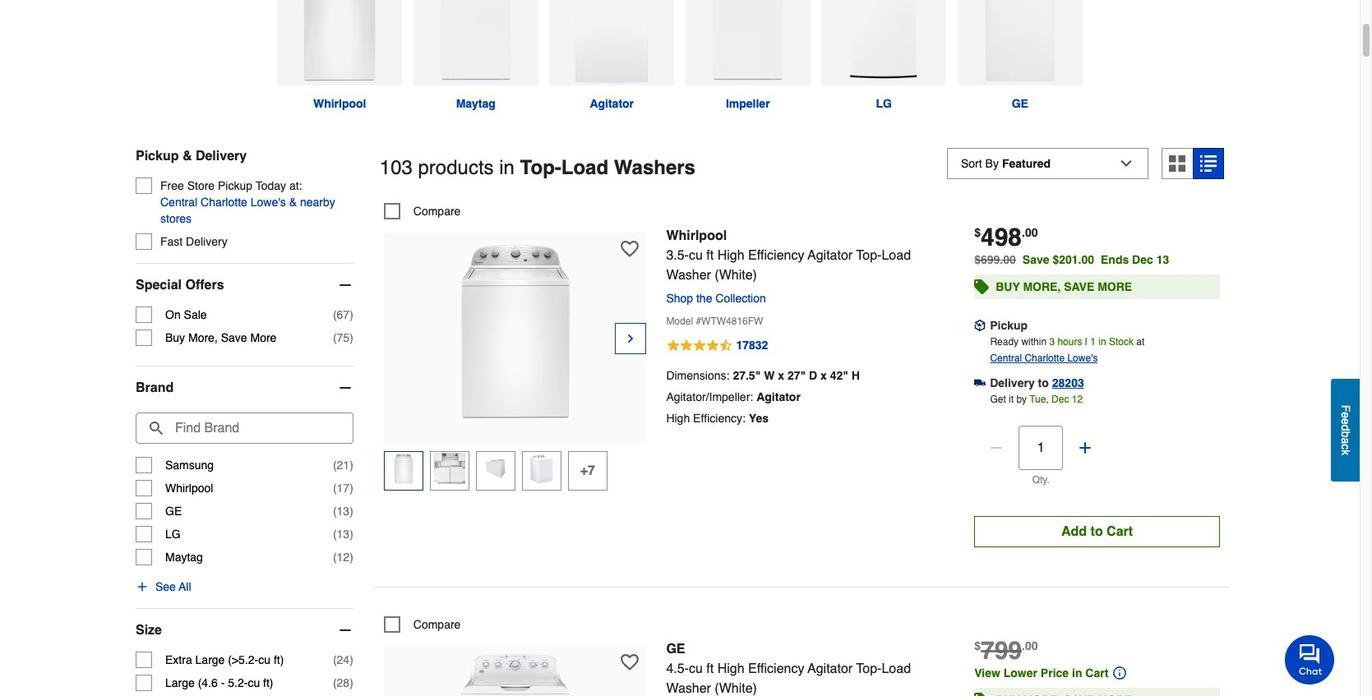 Task type: vqa. For each thing, say whether or not it's contained in the screenshot.


Task type: locate. For each thing, give the bounding box(es) containing it.
dec right ends
[[1132, 253, 1154, 266]]

free
[[160, 179, 184, 192]]

(white) inside ge 4.5-cu ft high efficiency agitator top-load washer (white)
[[715, 681, 757, 696]]

high inside whirlpool 3.5-cu ft high efficiency agitator top-load washer (white)
[[718, 248, 745, 263]]

high inside ge 4.5-cu ft high efficiency agitator top-load washer (white)
[[718, 662, 745, 676]]

minus image up ( 24 )
[[337, 622, 353, 639]]

0 vertical spatial gallery item 0 image
[[425, 241, 606, 422]]

1 vertical spatial .00
[[1022, 639, 1038, 653]]

( 12 )
[[333, 551, 353, 564]]

0 vertical spatial $
[[975, 226, 981, 239]]

1 vertical spatial 13
[[337, 505, 350, 518]]

1 vertical spatial to
[[1091, 524, 1103, 539]]

0 horizontal spatial save
[[221, 331, 247, 344]]

e up b
[[1340, 419, 1353, 425]]

charlotte
[[201, 196, 247, 209], [1025, 352, 1065, 364]]

2 (white) from the top
[[715, 681, 757, 696]]

on
[[165, 308, 181, 321]]

2 vertical spatial pickup
[[990, 319, 1028, 332]]

grid view image
[[1169, 155, 1186, 172]]

0 horizontal spatial large
[[165, 677, 195, 690]]

0 vertical spatial ( 13 )
[[333, 505, 353, 518]]

top- inside whirlpool 3.5-cu ft high efficiency agitator top-load washer (white)
[[856, 248, 882, 263]]

high inside dimensions: 27.5" w x  27" d x  42" h agitator/impeller: agitator high efficiency: yes
[[666, 412, 690, 425]]

2 efficiency from the top
[[748, 662, 805, 676]]

plus image
[[1077, 440, 1094, 456]]

0 vertical spatial pickup
[[136, 149, 179, 164]]

2 vertical spatial load
[[882, 662, 911, 676]]

load inside ge 4.5-cu ft high efficiency agitator top-load washer (white)
[[882, 662, 911, 676]]

1 vertical spatial in
[[1099, 336, 1107, 348]]

list view image
[[1201, 155, 1217, 172]]

1 thumbnail image from the left
[[388, 453, 419, 484]]

1 vertical spatial washer
[[666, 681, 711, 696]]

0 vertical spatial cart
[[1107, 524, 1133, 539]]

$ inside $ 799 .00
[[975, 639, 981, 653]]

1 vertical spatial ge
[[165, 505, 182, 518]]

1 (white) from the top
[[715, 268, 757, 283]]

central down ready on the top of page
[[990, 352, 1022, 364]]

) for buy more, save more
[[350, 331, 353, 344]]

$ up view
[[975, 639, 981, 653]]

Find Brand text field
[[136, 413, 353, 444]]

heart outline image
[[621, 240, 639, 258]]

minus image inside brand 'button'
[[337, 380, 353, 396]]

1 washer from the top
[[666, 268, 711, 283]]

cu down (>5.2-
[[248, 677, 260, 690]]

minus image
[[337, 277, 353, 293], [989, 440, 1005, 456]]

more,
[[1023, 280, 1061, 293], [188, 331, 218, 344]]

shop the collection
[[666, 292, 766, 305]]

( 67 )
[[333, 308, 353, 321]]

2 minus image from the top
[[337, 622, 353, 639]]

1 compare from the top
[[413, 204, 461, 218]]

in right products
[[499, 156, 515, 179]]

lowe's down |
[[1068, 352, 1098, 364]]

dec for tue,
[[1052, 394, 1069, 405]]

1 vertical spatial efficiency
[[748, 662, 805, 676]]

9 ) from the top
[[350, 677, 353, 690]]

ge down samsung
[[165, 505, 182, 518]]

central inside ready within 3 hours | 1 in stock at central charlotte lowe's
[[990, 352, 1022, 364]]

save
[[1023, 253, 1050, 266], [1064, 280, 1095, 293], [221, 331, 247, 344]]

lg up the see all
[[165, 528, 181, 541]]

add
[[1062, 524, 1087, 539]]

load inside whirlpool 3.5-cu ft high efficiency agitator top-load washer (white)
[[882, 248, 911, 263]]

0 vertical spatial to
[[1038, 376, 1049, 389]]

today
[[256, 179, 286, 192]]

1 horizontal spatial charlotte
[[1025, 352, 1065, 364]]

on sale
[[165, 308, 207, 321]]

) for large (4.6 - 5.2-cu ft)
[[350, 677, 353, 690]]

pickup image
[[975, 320, 986, 331]]

0 horizontal spatial central
[[160, 196, 197, 209]]

( 13 )
[[333, 505, 353, 518], [333, 528, 353, 541]]

tag filled image
[[975, 275, 989, 298]]

( 24 )
[[333, 654, 353, 667]]

agitator inside dimensions: 27.5" w x  27" d x  42" h agitator/impeller: agitator high efficiency: yes
[[757, 391, 801, 404]]

27"
[[788, 369, 806, 383]]

28
[[337, 677, 350, 690]]

2 vertical spatial save
[[221, 331, 247, 344]]

2 horizontal spatial pickup
[[990, 319, 1028, 332]]

cart
[[1107, 524, 1133, 539], [1086, 667, 1109, 680]]

13 up "( 12 )"
[[337, 528, 350, 541]]

extra
[[165, 654, 192, 667]]

1 x from the left
[[778, 369, 785, 383]]

(white) for whirlpool
[[715, 268, 757, 283]]

.00 for 498
[[1022, 226, 1038, 239]]

ft
[[707, 248, 714, 263], [707, 662, 714, 676]]

agitator link
[[544, 0, 680, 112]]

charlotte inside ready within 3 hours | 1 in stock at central charlotte lowe's
[[1025, 352, 1065, 364]]

more, down sale
[[188, 331, 218, 344]]

28203
[[1052, 376, 1084, 389]]

2 e from the top
[[1340, 419, 1353, 425]]

28203 button
[[1052, 375, 1084, 391]]

0 horizontal spatial buy
[[165, 331, 185, 344]]

ge
[[1012, 97, 1029, 110], [165, 505, 182, 518], [666, 642, 685, 657]]

0 vertical spatial top-
[[520, 156, 561, 179]]

1 vertical spatial delivery
[[186, 235, 228, 248]]

2 vertical spatial ge
[[666, 642, 685, 657]]

to up tue,
[[1038, 376, 1049, 389]]

ft) right (>5.2-
[[274, 654, 284, 667]]

0 vertical spatial (white)
[[715, 268, 757, 283]]

buy down on
[[165, 331, 185, 344]]

0 vertical spatial dec
[[1132, 253, 1154, 266]]

1 horizontal spatial x
[[821, 369, 827, 383]]

whirlpool
[[313, 97, 366, 110], [666, 228, 727, 243], [165, 482, 213, 495]]

.00 inside $ 799 .00
[[1022, 639, 1038, 653]]

delivery up free store pickup today at:
[[196, 149, 247, 164]]

to inside button
[[1091, 524, 1103, 539]]

0 horizontal spatial minus image
[[337, 277, 353, 293]]

0 vertical spatial high
[[718, 248, 745, 263]]

1 horizontal spatial maytag
[[456, 97, 496, 110]]

$ for 498
[[975, 226, 981, 239]]

1 horizontal spatial ge
[[666, 642, 685, 657]]

x right 'w'
[[778, 369, 785, 383]]

0 vertical spatial efficiency
[[748, 248, 805, 263]]

0 vertical spatial central
[[160, 196, 197, 209]]

0 horizontal spatial charlotte
[[201, 196, 247, 209]]

3 ) from the top
[[350, 459, 353, 472]]

charlotte down 3
[[1025, 352, 1065, 364]]

ge up "4.5-"
[[666, 642, 685, 657]]

0 horizontal spatial ge
[[165, 505, 182, 518]]

$ up the '$699.00' at the right
[[975, 226, 981, 239]]

savings save $201.00 element
[[1023, 253, 1176, 266]]

top-load washers brand maytag image
[[413, 0, 538, 85]]

save up brand 'button'
[[221, 331, 247, 344]]

high right "4.5-"
[[718, 662, 745, 676]]

more, down $699.00 save $201.00 ends dec 13
[[1023, 280, 1061, 293]]

.00 inside $ 498 .00
[[1022, 226, 1038, 239]]

ge down top-load washers brand ge 'image'
[[1012, 97, 1029, 110]]

&
[[182, 149, 192, 164], [289, 196, 297, 209]]

1 horizontal spatial 12
[[1072, 394, 1083, 405]]

0 vertical spatial charlotte
[[201, 196, 247, 209]]

2 compare from the top
[[413, 618, 461, 631]]

1 $ from the top
[[975, 226, 981, 239]]

buy right tag filled icon
[[996, 280, 1020, 293]]

to for add
[[1091, 524, 1103, 539]]

c
[[1340, 444, 1353, 450]]

central up the stores
[[160, 196, 197, 209]]

lowe's down today
[[251, 196, 286, 209]]

.00 for 799
[[1022, 639, 1038, 653]]

ready within 3 hours | 1 in stock at central charlotte lowe's
[[990, 336, 1145, 364]]

12
[[1072, 394, 1083, 405], [337, 551, 350, 564]]

buy more, save more down $699.00 save $201.00 ends dec 13
[[996, 280, 1132, 293]]

high for whirlpool
[[718, 248, 745, 263]]

0 horizontal spatial lg
[[165, 528, 181, 541]]

( 75 )
[[333, 331, 353, 344]]

cu
[[689, 248, 703, 263], [258, 654, 271, 667], [689, 662, 703, 676], [248, 677, 260, 690]]

e up d
[[1340, 412, 1353, 419]]

top- for ge 4.5-cu ft high efficiency agitator top-load washer (white)
[[856, 662, 882, 676]]

(white) for ge
[[715, 681, 757, 696]]

1 ( from the top
[[333, 308, 337, 321]]

get it by tue, dec 12
[[990, 394, 1083, 405]]

0 vertical spatial load
[[561, 156, 609, 179]]

ft) right 5.2-
[[263, 677, 273, 690]]

1 vertical spatial &
[[289, 196, 297, 209]]

1 ) from the top
[[350, 308, 353, 321]]

ge 4.5-cu ft high efficiency agitator top-load washer (white)
[[666, 642, 911, 696]]

1 vertical spatial top-
[[856, 248, 882, 263]]

1 vertical spatial charlotte
[[1025, 352, 1065, 364]]

2 vertical spatial high
[[718, 662, 745, 676]]

whirlpool down top-load washers brand whirlpool 'image'
[[313, 97, 366, 110]]

stores
[[160, 212, 192, 225]]

view lower price in cart button
[[975, 667, 1128, 681]]

whirlpool link
[[272, 0, 408, 112]]

whirlpool down samsung
[[165, 482, 213, 495]]

brand
[[136, 381, 174, 395]]

& up store
[[182, 149, 192, 164]]

sale
[[184, 308, 207, 321]]

whirlpool up 3.5-
[[666, 228, 727, 243]]

0 horizontal spatial lowe's
[[251, 196, 286, 209]]

buy more, save more down sale
[[165, 331, 277, 344]]

nearby
[[300, 196, 335, 209]]

thumbnail image
[[388, 453, 419, 484], [434, 453, 465, 484], [480, 453, 511, 484], [526, 453, 557, 484]]

(white) inside whirlpool 3.5-cu ft high efficiency agitator top-load washer (white)
[[715, 268, 757, 283]]

+7 button
[[568, 451, 608, 491]]

1 vertical spatial more
[[250, 331, 277, 344]]

maytag
[[456, 97, 496, 110], [165, 551, 203, 564]]

efficiency inside whirlpool 3.5-cu ft high efficiency agitator top-load washer (white)
[[748, 248, 805, 263]]

2 horizontal spatial in
[[1099, 336, 1107, 348]]

& down the at:
[[289, 196, 297, 209]]

in right price
[[1072, 667, 1083, 680]]

2 thumbnail image from the left
[[434, 453, 465, 484]]

samsung
[[165, 459, 214, 472]]

( for whirlpool
[[333, 482, 337, 495]]

pickup up ready on the top of page
[[990, 319, 1028, 332]]

save down $ 498 .00
[[1023, 253, 1050, 266]]

0 vertical spatial ge
[[1012, 97, 1029, 110]]

2 washer from the top
[[666, 681, 711, 696]]

6 ( from the top
[[333, 528, 337, 541]]

ft inside ge 4.5-cu ft high efficiency agitator top-load washer (white)
[[707, 662, 714, 676]]

washer inside whirlpool 3.5-cu ft high efficiency agitator top-load washer (white)
[[666, 268, 711, 283]]

hours
[[1058, 336, 1083, 348]]

( 13 ) up "( 12 )"
[[333, 528, 353, 541]]

13 right ends
[[1157, 253, 1170, 266]]

2 ( 13 ) from the top
[[333, 528, 353, 541]]

1000064061 element
[[384, 203, 461, 219]]

8 ) from the top
[[350, 654, 353, 667]]

cu right heart outline image at the left bottom of page
[[689, 662, 703, 676]]

9 ( from the top
[[333, 677, 337, 690]]

7 ( from the top
[[333, 551, 337, 564]]

0 vertical spatial lowe's
[[251, 196, 286, 209]]

minus image inside size button
[[337, 622, 353, 639]]

1 horizontal spatial in
[[1072, 667, 1083, 680]]

dec down 28203
[[1052, 394, 1069, 405]]

maytag down top-load washers brand maytag 'image'
[[456, 97, 496, 110]]

delivery up it
[[990, 376, 1035, 389]]

4.5-
[[666, 662, 689, 676]]

save down $201.00
[[1064, 280, 1095, 293]]

0 vertical spatial compare
[[413, 204, 461, 218]]

minus image down ( 75 )
[[337, 380, 353, 396]]

to right add
[[1091, 524, 1103, 539]]

2 vertical spatial whirlpool
[[165, 482, 213, 495]]

1 ft from the top
[[707, 248, 714, 263]]

( for samsung
[[333, 459, 337, 472]]

heart outline image
[[621, 653, 639, 672]]

offers
[[185, 278, 224, 293]]

x right the d
[[821, 369, 827, 383]]

12 down 28203
[[1072, 394, 1083, 405]]

delivery
[[196, 149, 247, 164], [186, 235, 228, 248], [990, 376, 1035, 389]]

ft right 3.5-
[[707, 248, 714, 263]]

0 vertical spatial &
[[182, 149, 192, 164]]

top- inside ge 4.5-cu ft high efficiency agitator top-load washer (white)
[[856, 662, 882, 676]]

plus image
[[136, 580, 149, 594]]

washer down 3.5-
[[666, 268, 711, 283]]

store
[[187, 179, 215, 192]]

pickup up central charlotte lowe's & nearby stores
[[218, 179, 252, 192]]

0 horizontal spatial dec
[[1052, 394, 1069, 405]]

0 horizontal spatial pickup
[[136, 149, 179, 164]]

1 minus image from the top
[[337, 380, 353, 396]]

1 vertical spatial minus image
[[337, 622, 353, 639]]

0 horizontal spatial in
[[499, 156, 515, 179]]

27.5"
[[733, 369, 761, 383]]

top-load washers brand ge image
[[958, 0, 1083, 85]]

(
[[333, 308, 337, 321], [333, 331, 337, 344], [333, 459, 337, 472], [333, 482, 337, 495], [333, 505, 337, 518], [333, 528, 337, 541], [333, 551, 337, 564], [333, 654, 337, 667], [333, 677, 337, 690]]

1 .00 from the top
[[1022, 226, 1038, 239]]

1 vertical spatial minus image
[[989, 440, 1005, 456]]

to for delivery
[[1038, 376, 1049, 389]]

2 $ from the top
[[975, 639, 981, 653]]

to
[[1038, 376, 1049, 389], [1091, 524, 1103, 539]]

5 ) from the top
[[350, 505, 353, 518]]

( for on sale
[[333, 308, 337, 321]]

1 vertical spatial (white)
[[715, 681, 757, 696]]

1 horizontal spatial more,
[[1023, 280, 1061, 293]]

$ for 799
[[975, 639, 981, 653]]

1 horizontal spatial dec
[[1132, 253, 1154, 266]]

charlotte down free store pickup today at:
[[201, 196, 247, 209]]

more down ends
[[1098, 280, 1132, 293]]

0 vertical spatial buy more, save more
[[996, 280, 1132, 293]]

cu up "the" at top
[[689, 248, 703, 263]]

0 horizontal spatial to
[[1038, 376, 1049, 389]]

info image
[[1114, 667, 1127, 680]]

0 vertical spatial washer
[[666, 268, 711, 283]]

minus image left stepper number input field with increment and decrement buttons number field
[[989, 440, 1005, 456]]

1 vertical spatial more,
[[188, 331, 218, 344]]

.00 up was price $699.00 element
[[1022, 226, 1038, 239]]

1 horizontal spatial to
[[1091, 524, 1103, 539]]

agitator inside ge 4.5-cu ft high efficiency agitator top-load washer (white)
[[808, 662, 853, 676]]

compare inside 1000064061 element
[[413, 204, 461, 218]]

delivery to 28203
[[990, 376, 1084, 389]]

2 ) from the top
[[350, 331, 353, 344]]

5 ( from the top
[[333, 505, 337, 518]]

4 ) from the top
[[350, 482, 353, 495]]

high for ge
[[718, 662, 745, 676]]

pickup up free
[[136, 149, 179, 164]]

compare inside 1000757220 element
[[413, 618, 461, 631]]

8 ( from the top
[[333, 654, 337, 667]]

1 horizontal spatial lg
[[876, 97, 892, 110]]

in right the 1
[[1099, 336, 1107, 348]]

.00 up lower
[[1022, 639, 1038, 653]]

minus image up "67"
[[337, 277, 353, 293]]

$ inside $ 498 .00
[[975, 226, 981, 239]]

central charlotte lowe's & nearby stores button
[[160, 194, 353, 227]]

minus image inside special offers "button"
[[337, 277, 353, 293]]

large up (4.6
[[195, 654, 225, 667]]

large
[[195, 654, 225, 667], [165, 677, 195, 690]]

12 down 17
[[337, 551, 350, 564]]

in inside button
[[1072, 667, 1083, 680]]

0 horizontal spatial more,
[[188, 331, 218, 344]]

top-load washers brand whirlpool image
[[277, 0, 402, 85]]

1 horizontal spatial lowe's
[[1068, 352, 1098, 364]]

13 down 17
[[337, 505, 350, 518]]

compare for 799
[[413, 618, 461, 631]]

efficiency
[[748, 248, 805, 263], [748, 662, 805, 676]]

1 horizontal spatial central
[[990, 352, 1022, 364]]

3 ( from the top
[[333, 459, 337, 472]]

1 vertical spatial load
[[882, 248, 911, 263]]

2 ( from the top
[[333, 331, 337, 344]]

1 vertical spatial ( 13 )
[[333, 528, 353, 541]]

tag filled image
[[975, 689, 989, 696]]

agitator
[[590, 97, 634, 110], [808, 248, 853, 263], [757, 391, 801, 404], [808, 662, 853, 676]]

(white)
[[715, 268, 757, 283], [715, 681, 757, 696]]

17832 button
[[666, 336, 955, 356]]

high up 'collection'
[[718, 248, 745, 263]]

( 13 ) down 17
[[333, 505, 353, 518]]

1 horizontal spatial buy more, save more
[[996, 280, 1132, 293]]

buy
[[996, 280, 1020, 293], [165, 331, 185, 344]]

ready
[[990, 336, 1019, 348]]

1 efficiency from the top
[[748, 248, 805, 263]]

0 vertical spatial whirlpool
[[313, 97, 366, 110]]

42"
[[830, 369, 849, 383]]

1 vertical spatial lowe's
[[1068, 352, 1098, 364]]

washer inside ge 4.5-cu ft high efficiency agitator top-load washer (white)
[[666, 681, 711, 696]]

all
[[179, 580, 191, 594]]

high down agitator/impeller:
[[666, 412, 690, 425]]

1 vertical spatial high
[[666, 412, 690, 425]]

4 ( from the top
[[333, 482, 337, 495]]

top-
[[520, 156, 561, 179], [856, 248, 882, 263], [856, 662, 882, 676]]

0 vertical spatial large
[[195, 654, 225, 667]]

gallery item 0 image
[[425, 241, 606, 422], [425, 654, 606, 696]]

maytag up all
[[165, 551, 203, 564]]

efficiency inside ge 4.5-cu ft high efficiency agitator top-load washer (white)
[[748, 662, 805, 676]]

ft inside whirlpool 3.5-cu ft high efficiency agitator top-load washer (white)
[[707, 248, 714, 263]]

1 horizontal spatial large
[[195, 654, 225, 667]]

washer
[[666, 268, 711, 283], [666, 681, 711, 696]]

lg down top-load washers brand lg image
[[876, 97, 892, 110]]

ends
[[1101, 253, 1129, 266]]

chevron right image
[[624, 330, 638, 347]]

0 vertical spatial minus image
[[337, 380, 353, 396]]

1 horizontal spatial &
[[289, 196, 297, 209]]

1 horizontal spatial more
[[1098, 280, 1132, 293]]

) for maytag
[[350, 551, 353, 564]]

in inside ready within 3 hours | 1 in stock at central charlotte lowe's
[[1099, 336, 1107, 348]]

2 ft from the top
[[707, 662, 714, 676]]

washer for 3.5-
[[666, 268, 711, 283]]

7 ) from the top
[[350, 551, 353, 564]]

1 ( 13 ) from the top
[[333, 505, 353, 518]]

washer down "4.5-"
[[666, 681, 711, 696]]

1 vertical spatial ft
[[707, 662, 714, 676]]

) for lg
[[350, 528, 353, 541]]

3 thumbnail image from the left
[[480, 453, 511, 484]]

minus image
[[337, 380, 353, 396], [337, 622, 353, 639]]

lowe's inside ready within 3 hours | 1 in stock at central charlotte lowe's
[[1068, 352, 1098, 364]]

2 .00 from the top
[[1022, 639, 1038, 653]]

cart left the info image
[[1086, 667, 1109, 680]]

collection
[[716, 292, 766, 305]]

dec
[[1132, 253, 1154, 266], [1052, 394, 1069, 405]]

ft right "4.5-"
[[707, 662, 714, 676]]

1 horizontal spatial minus image
[[989, 440, 1005, 456]]

) for on sale
[[350, 308, 353, 321]]

0 horizontal spatial 12
[[337, 551, 350, 564]]

minus image for brand
[[337, 380, 353, 396]]

1 vertical spatial $
[[975, 639, 981, 653]]

large down the extra
[[165, 677, 195, 690]]

6 ) from the top
[[350, 528, 353, 541]]

central charlotte lowe's & nearby stores
[[160, 196, 335, 225]]

load for ge 4.5-cu ft high efficiency agitator top-load washer (white)
[[882, 662, 911, 676]]

cart right add
[[1107, 524, 1133, 539]]

more up brand 'button'
[[250, 331, 277, 344]]

tue,
[[1030, 394, 1049, 405]]

delivery right 'fast'
[[186, 235, 228, 248]]

view
[[975, 667, 1001, 680]]

0 horizontal spatial x
[[778, 369, 785, 383]]

Stepper number input field with increment and decrement buttons number field
[[1019, 426, 1063, 470]]



Task type: describe. For each thing, give the bounding box(es) containing it.
24
[[337, 654, 350, 667]]

top- for whirlpool 3.5-cu ft high efficiency agitator top-load washer (white)
[[856, 248, 882, 263]]

cu inside ge 4.5-cu ft high efficiency agitator top-load washer (white)
[[689, 662, 703, 676]]

by
[[1017, 394, 1027, 405]]

) for whirlpool
[[350, 482, 353, 495]]

1 vertical spatial 12
[[337, 551, 350, 564]]

top-load washers two-piece agitator or impeller impeller image
[[686, 0, 811, 85]]

13 for ge
[[337, 505, 350, 518]]

d
[[809, 369, 818, 383]]

0 vertical spatial 12
[[1072, 394, 1083, 405]]

agitator inside whirlpool 3.5-cu ft high efficiency agitator top-load washer (white)
[[808, 248, 853, 263]]

$ 498 .00
[[975, 223, 1038, 251]]

f e e d b a c k button
[[1331, 379, 1360, 482]]

( for extra large (>5.2-cu ft)
[[333, 654, 337, 667]]

0 horizontal spatial maytag
[[165, 551, 203, 564]]

w
[[764, 369, 775, 383]]

special offers button
[[136, 264, 353, 307]]

0 horizontal spatial whirlpool
[[165, 482, 213, 495]]

-
[[221, 677, 225, 690]]

( 13 ) for ge
[[333, 505, 353, 518]]

get
[[990, 394, 1006, 405]]

4 thumbnail image from the left
[[526, 453, 557, 484]]

h
[[852, 369, 860, 383]]

lg link
[[816, 0, 952, 112]]

13 for lg
[[337, 528, 350, 541]]

whirlpool inside whirlpool 3.5-cu ft high efficiency agitator top-load washer (white)
[[666, 228, 727, 243]]

was price $699.00 element
[[975, 249, 1023, 266]]

central inside central charlotte lowe's & nearby stores
[[160, 196, 197, 209]]

at:
[[289, 179, 302, 192]]

b
[[1340, 432, 1353, 438]]

at
[[1137, 336, 1145, 348]]

special offers
[[136, 278, 224, 293]]

efficiency for whirlpool
[[748, 248, 805, 263]]

model # wtw4816fw
[[666, 315, 763, 327]]

view lower price in cart
[[975, 667, 1109, 680]]

0 vertical spatial buy
[[996, 280, 1020, 293]]

2 x from the left
[[821, 369, 827, 383]]

stock
[[1109, 336, 1134, 348]]

free store pickup today at:
[[160, 179, 302, 192]]

dec for ends
[[1132, 253, 1154, 266]]

3
[[1050, 336, 1055, 348]]

agitator/impeller:
[[666, 391, 753, 404]]

extra large (>5.2-cu ft)
[[165, 654, 284, 667]]

f e e d b a c k
[[1340, 405, 1353, 456]]

fast delivery
[[160, 235, 228, 248]]

#
[[696, 315, 701, 327]]

0 vertical spatial more
[[1098, 280, 1132, 293]]

+7
[[580, 463, 595, 478]]

1 vertical spatial ft)
[[263, 677, 273, 690]]

( for large (4.6 - 5.2-cu ft)
[[333, 677, 337, 690]]

1 vertical spatial lg
[[165, 528, 181, 541]]

0 horizontal spatial &
[[182, 149, 192, 164]]

(>5.2-
[[228, 654, 258, 667]]

ge inside ge 4.5-cu ft high efficiency agitator top-load washer (white)
[[666, 642, 685, 657]]

size button
[[136, 609, 353, 652]]

) for extra large (>5.2-cu ft)
[[350, 654, 353, 667]]

load for whirlpool 3.5-cu ft high efficiency agitator top-load washer (white)
[[882, 248, 911, 263]]

see
[[155, 580, 176, 594]]

lower
[[1004, 667, 1038, 680]]

efficiency for ge
[[748, 662, 805, 676]]

1000757220 element
[[384, 616, 461, 633]]

pickup for pickup
[[990, 319, 1028, 332]]

0 horizontal spatial more
[[250, 331, 277, 344]]

within
[[1022, 336, 1047, 348]]

75
[[337, 331, 350, 344]]

( 28 )
[[333, 677, 353, 690]]

1 gallery item 0 image from the top
[[425, 241, 606, 422]]

lowe's inside central charlotte lowe's & nearby stores
[[251, 196, 286, 209]]

impeller link
[[680, 0, 816, 112]]

whirlpool 3.5-cu ft high efficiency agitator top-load washer (white)
[[666, 228, 911, 283]]

$699.00 save $201.00 ends dec 13
[[975, 253, 1170, 266]]

1 vertical spatial cart
[[1086, 667, 1109, 680]]

|
[[1085, 336, 1088, 348]]

$ 799 .00
[[975, 636, 1038, 665]]

top-load washers two-piece agitator or impeller agitator image
[[550, 0, 674, 85]]

dimensions: 27.5" w x  27" d x  42" h agitator/impeller: agitator high efficiency: yes
[[666, 369, 860, 425]]

103
[[380, 156, 413, 179]]

model
[[666, 315, 693, 327]]

0 vertical spatial more,
[[1023, 280, 1061, 293]]

actual price $498.00 element
[[975, 223, 1038, 251]]

shop
[[666, 292, 693, 305]]

cu inside whirlpool 3.5-cu ft high efficiency agitator top-load washer (white)
[[689, 248, 703, 263]]

0 vertical spatial 13
[[1157, 253, 1170, 266]]

yes
[[749, 412, 769, 425]]

fast
[[160, 235, 183, 248]]

wtw4816fw
[[701, 315, 763, 327]]

( for lg
[[333, 528, 337, 541]]

0 vertical spatial delivery
[[196, 149, 247, 164]]

1 vertical spatial save
[[1064, 280, 1095, 293]]

1 vertical spatial buy more, save more
[[165, 331, 277, 344]]

67
[[337, 308, 350, 321]]

compare for 498
[[413, 204, 461, 218]]

chat invite button image
[[1285, 635, 1335, 685]]

ends dec 13 element
[[1101, 253, 1176, 266]]

2 horizontal spatial ge
[[1012, 97, 1029, 110]]

ge link
[[952, 0, 1088, 112]]

minus image for size
[[337, 622, 353, 639]]

17832
[[736, 338, 768, 352]]

1
[[1091, 336, 1096, 348]]

( 13 ) for lg
[[333, 528, 353, 541]]

a
[[1340, 438, 1353, 444]]

products
[[418, 156, 494, 179]]

0 vertical spatial in
[[499, 156, 515, 179]]

17
[[337, 482, 350, 495]]

price
[[1041, 667, 1069, 680]]

k
[[1340, 450, 1353, 456]]

( 21 )
[[333, 459, 353, 472]]

shop the collection link
[[666, 292, 773, 305]]

0 vertical spatial ft)
[[274, 654, 284, 667]]

maytag inside maytag link
[[456, 97, 496, 110]]

1 horizontal spatial save
[[1023, 253, 1050, 266]]

$699.00
[[975, 253, 1016, 266]]

special
[[136, 278, 182, 293]]

see all button
[[136, 579, 191, 595]]

top-load washers brand lg image
[[822, 0, 947, 85]]

washers
[[614, 156, 696, 179]]

0 vertical spatial lg
[[876, 97, 892, 110]]

pickup & delivery
[[136, 149, 247, 164]]

truck filled image
[[975, 377, 986, 389]]

( for maytag
[[333, 551, 337, 564]]

498
[[981, 223, 1022, 251]]

maytag link
[[408, 0, 544, 112]]

charlotte inside central charlotte lowe's & nearby stores
[[201, 196, 247, 209]]

washer for 4.5-
[[666, 681, 711, 696]]

impeller
[[726, 97, 770, 110]]

qty.
[[1033, 474, 1050, 486]]

cu down size button
[[258, 654, 271, 667]]

$201.00
[[1053, 253, 1094, 266]]

1 horizontal spatial whirlpool
[[313, 97, 366, 110]]

4.5 stars image
[[666, 336, 769, 356]]

1 vertical spatial pickup
[[218, 179, 252, 192]]

ft for 3.5-
[[707, 248, 714, 263]]

& inside central charlotte lowe's & nearby stores
[[289, 196, 297, 209]]

1 vertical spatial large
[[165, 677, 195, 690]]

1 e from the top
[[1340, 412, 1353, 419]]

) for ge
[[350, 505, 353, 518]]

it
[[1009, 394, 1014, 405]]

d
[[1340, 425, 1353, 432]]

3.5-
[[666, 248, 689, 263]]

agitator inside "link"
[[590, 97, 634, 110]]

central charlotte lowe's button
[[990, 350, 1098, 366]]

( 17 )
[[333, 482, 353, 495]]

2 vertical spatial delivery
[[990, 376, 1035, 389]]

( for buy more, save more
[[333, 331, 337, 344]]

) for samsung
[[350, 459, 353, 472]]

dimensions:
[[666, 369, 730, 383]]

ft for 4.5-
[[707, 662, 714, 676]]

add to cart
[[1062, 524, 1133, 539]]

2 gallery item 0 image from the top
[[425, 654, 606, 696]]

pickup for pickup & delivery
[[136, 149, 179, 164]]

( for ge
[[333, 505, 337, 518]]

(4.6
[[198, 677, 218, 690]]



